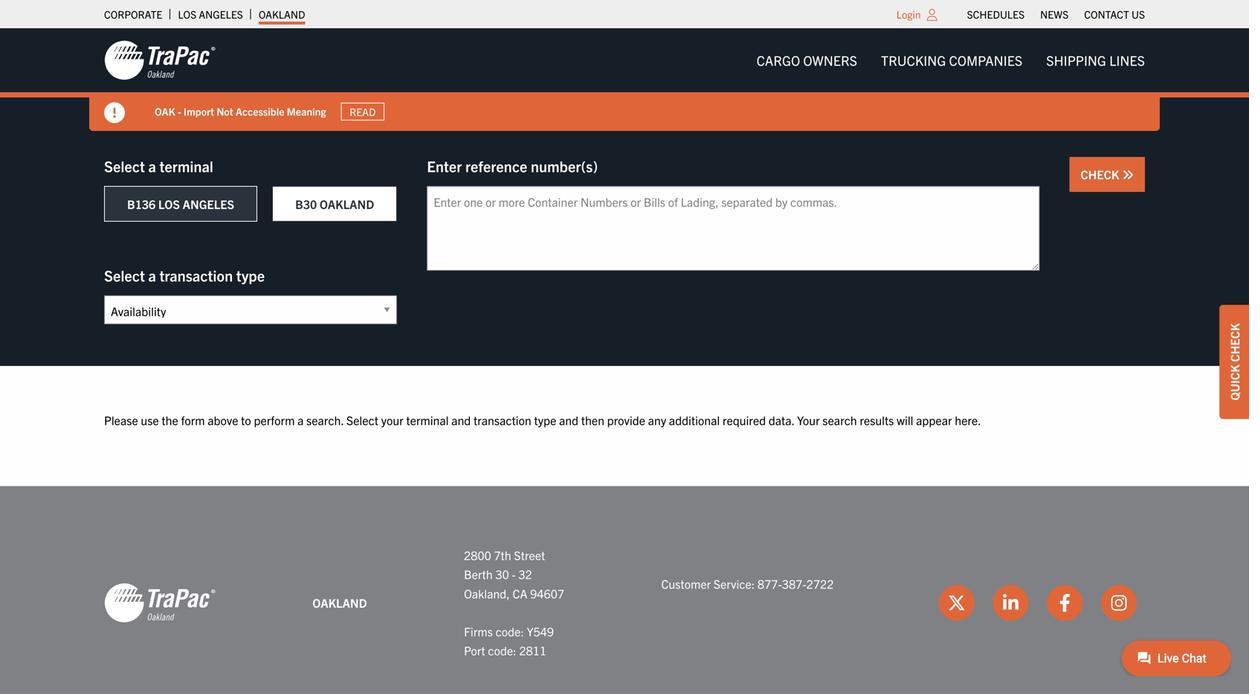 Task type: vqa. For each thing, say whether or not it's contained in the screenshot.
account
no



Task type: describe. For each thing, give the bounding box(es) containing it.
ca
[[513, 586, 528, 601]]

search
[[823, 413, 858, 427]]

select for select a terminal
[[104, 157, 145, 175]]

light image
[[927, 9, 938, 21]]

7th
[[494, 548, 512, 563]]

2800
[[464, 548, 492, 563]]

1 vertical spatial transaction
[[474, 413, 532, 427]]

0 horizontal spatial type
[[236, 266, 265, 285]]

2 and from the left
[[559, 413, 579, 427]]

companies
[[950, 52, 1023, 68]]

quick check link
[[1220, 305, 1250, 419]]

meaning
[[287, 105, 326, 118]]

30
[[496, 567, 509, 582]]

0 horizontal spatial terminal
[[160, 157, 213, 175]]

0 vertical spatial solid image
[[104, 102, 125, 123]]

menu bar containing schedules
[[960, 4, 1154, 25]]

1 oakland image from the top
[[104, 39, 216, 81]]

angeles inside los angeles link
[[199, 7, 243, 21]]

2722
[[807, 576, 834, 591]]

b30 oakland
[[295, 196, 374, 211]]

oakland link
[[259, 4, 305, 25]]

trucking companies link
[[870, 45, 1035, 75]]

data.
[[769, 413, 795, 427]]

0 vertical spatial los
[[178, 7, 197, 21]]

number(s)
[[531, 157, 598, 175]]

0 vertical spatial oakland
[[259, 7, 305, 21]]

street
[[514, 548, 546, 563]]

shipping lines link
[[1035, 45, 1158, 75]]

login
[[897, 7, 922, 21]]

customer service: 877-387-2722
[[662, 576, 834, 591]]

1 vertical spatial type
[[535, 413, 557, 427]]

menu bar inside banner
[[745, 45, 1158, 75]]

1 vertical spatial oakland
[[320, 196, 374, 211]]

los angeles
[[178, 7, 243, 21]]

berth
[[464, 567, 493, 582]]

32
[[519, 567, 533, 582]]

contact us link
[[1085, 4, 1146, 25]]

select for select a transaction type
[[104, 266, 145, 285]]

los angeles link
[[178, 4, 243, 25]]

schedules link
[[968, 4, 1025, 25]]

contact us
[[1085, 7, 1146, 21]]

will
[[897, 413, 914, 427]]

perform
[[254, 413, 295, 427]]

lines
[[1110, 52, 1146, 68]]

94607
[[531, 586, 565, 601]]

b136
[[127, 196, 156, 211]]

import
[[184, 105, 214, 118]]

results
[[860, 413, 895, 427]]

port
[[464, 643, 486, 658]]

reference
[[466, 157, 528, 175]]

0 vertical spatial code:
[[496, 624, 524, 639]]

solid image inside check button
[[1123, 169, 1135, 181]]

please
[[104, 413, 138, 427]]

the
[[162, 413, 178, 427]]

corporate
[[104, 7, 162, 21]]

877-
[[758, 576, 783, 591]]

2800 7th street berth 30 - 32 oakland, ca 94607
[[464, 548, 565, 601]]

2 vertical spatial select
[[347, 413, 379, 427]]

above
[[208, 413, 238, 427]]

shipping
[[1047, 52, 1107, 68]]

check inside button
[[1081, 167, 1123, 182]]

accessible
[[236, 105, 285, 118]]

1 vertical spatial check
[[1228, 323, 1243, 362]]

oakland,
[[464, 586, 510, 601]]

firms code:  y549 port code:  2811
[[464, 624, 554, 658]]

banner containing cargo owners
[[0, 28, 1250, 131]]



Task type: locate. For each thing, give the bounding box(es) containing it.
1 vertical spatial code:
[[488, 643, 517, 658]]

select left your
[[347, 413, 379, 427]]

menu bar containing cargo owners
[[745, 45, 1158, 75]]

use
[[141, 413, 159, 427]]

los
[[178, 7, 197, 21], [158, 196, 180, 211]]

b136 los angeles
[[127, 196, 234, 211]]

2 vertical spatial a
[[298, 413, 304, 427]]

a for transaction
[[148, 266, 156, 285]]

schedules
[[968, 7, 1025, 21]]

terminal right your
[[407, 413, 449, 427]]

y549
[[527, 624, 554, 639]]

0 vertical spatial menu bar
[[960, 4, 1154, 25]]

1 vertical spatial select
[[104, 266, 145, 285]]

387-
[[783, 576, 807, 591]]

1 horizontal spatial terminal
[[407, 413, 449, 427]]

your
[[381, 413, 404, 427]]

cargo
[[757, 52, 801, 68]]

1 horizontal spatial -
[[512, 567, 516, 582]]

menu bar down 'light' icon on the top of the page
[[745, 45, 1158, 75]]

0 vertical spatial angeles
[[199, 7, 243, 21]]

terminal up the b136 los angeles
[[160, 157, 213, 175]]

customer
[[662, 576, 711, 591]]

additional
[[669, 413, 720, 427]]

select a terminal
[[104, 157, 213, 175]]

1 horizontal spatial solid image
[[1123, 169, 1135, 181]]

service:
[[714, 576, 755, 591]]

2 vertical spatial oakland
[[313, 595, 367, 610]]

check
[[1081, 167, 1123, 182], [1228, 323, 1243, 362]]

0 horizontal spatial check
[[1081, 167, 1123, 182]]

corporate link
[[104, 4, 162, 25]]

1 vertical spatial -
[[512, 567, 516, 582]]

menu bar up shipping
[[960, 4, 1154, 25]]

2 oakland image from the top
[[104, 582, 216, 624]]

read link
[[341, 103, 385, 121]]

shipping lines
[[1047, 52, 1146, 68]]

login link
[[897, 7, 922, 21]]

0 horizontal spatial solid image
[[104, 102, 125, 123]]

oak
[[155, 105, 175, 118]]

oakland
[[259, 7, 305, 21], [320, 196, 374, 211], [313, 595, 367, 610]]

select down b136
[[104, 266, 145, 285]]

0 horizontal spatial -
[[178, 105, 181, 118]]

1 and from the left
[[452, 413, 471, 427]]

not
[[217, 105, 233, 118]]

us
[[1132, 7, 1146, 21]]

trucking companies
[[882, 52, 1023, 68]]

0 vertical spatial select
[[104, 157, 145, 175]]

1 vertical spatial solid image
[[1123, 169, 1135, 181]]

type
[[236, 266, 265, 285], [535, 413, 557, 427]]

and left then
[[559, 413, 579, 427]]

0 vertical spatial a
[[148, 157, 156, 175]]

code:
[[496, 624, 524, 639], [488, 643, 517, 658]]

search.
[[307, 413, 344, 427]]

0 vertical spatial transaction
[[160, 266, 233, 285]]

los right corporate link
[[178, 7, 197, 21]]

cargo owners
[[757, 52, 858, 68]]

0 vertical spatial oakland image
[[104, 39, 216, 81]]

angeles left oakland link
[[199, 7, 243, 21]]

appear
[[917, 413, 953, 427]]

please use the form above to perform a search. select your terminal and transaction type and then provide any additional required data. your search results will appear here.
[[104, 413, 982, 427]]

1 horizontal spatial and
[[559, 413, 579, 427]]

form
[[181, 413, 205, 427]]

enter reference number(s)
[[427, 157, 598, 175]]

then
[[582, 413, 605, 427]]

a
[[148, 157, 156, 175], [148, 266, 156, 285], [298, 413, 304, 427]]

transaction
[[160, 266, 233, 285], [474, 413, 532, 427]]

menu bar
[[960, 4, 1154, 25], [745, 45, 1158, 75]]

oak - import not accessible meaning
[[155, 105, 326, 118]]

1 horizontal spatial check
[[1228, 323, 1243, 362]]

footer
[[0, 486, 1250, 694]]

any
[[648, 413, 667, 427]]

select
[[104, 157, 145, 175], [104, 266, 145, 285], [347, 413, 379, 427]]

footer containing 2800 7th street
[[0, 486, 1250, 694]]

code: right port
[[488, 643, 517, 658]]

oakland inside footer
[[313, 595, 367, 610]]

oakland image inside footer
[[104, 582, 216, 624]]

1 horizontal spatial type
[[535, 413, 557, 427]]

- right 30
[[512, 567, 516, 582]]

angeles down select a terminal
[[183, 196, 234, 211]]

quick
[[1228, 365, 1243, 401]]

los right b136
[[158, 196, 180, 211]]

- right oak
[[178, 105, 181, 118]]

1 vertical spatial oakland image
[[104, 582, 216, 624]]

news link
[[1041, 4, 1069, 25]]

0 horizontal spatial and
[[452, 413, 471, 427]]

1 horizontal spatial transaction
[[474, 413, 532, 427]]

0 vertical spatial type
[[236, 266, 265, 285]]

1 vertical spatial terminal
[[407, 413, 449, 427]]

owners
[[804, 52, 858, 68]]

read
[[350, 105, 376, 118]]

contact
[[1085, 7, 1130, 21]]

provide
[[608, 413, 646, 427]]

to
[[241, 413, 251, 427]]

1 vertical spatial angeles
[[183, 196, 234, 211]]

0 vertical spatial terminal
[[160, 157, 213, 175]]

select a transaction type
[[104, 266, 265, 285]]

code: up the 2811 on the left bottom
[[496, 624, 524, 639]]

and
[[452, 413, 471, 427], [559, 413, 579, 427]]

a left search.
[[298, 413, 304, 427]]

quick check
[[1228, 323, 1243, 401]]

solid image
[[104, 102, 125, 123], [1123, 169, 1135, 181]]

here.
[[955, 413, 982, 427]]

cargo owners link
[[745, 45, 870, 75]]

check button
[[1070, 157, 1146, 192]]

0 horizontal spatial transaction
[[160, 266, 233, 285]]

news
[[1041, 7, 1069, 21]]

0 vertical spatial check
[[1081, 167, 1123, 182]]

terminal
[[160, 157, 213, 175], [407, 413, 449, 427]]

b30
[[295, 196, 317, 211]]

1 vertical spatial a
[[148, 266, 156, 285]]

-
[[178, 105, 181, 118], [512, 567, 516, 582]]

and right your
[[452, 413, 471, 427]]

trucking
[[882, 52, 947, 68]]

- inside 2800 7th street berth 30 - 32 oakland, ca 94607
[[512, 567, 516, 582]]

1 vertical spatial menu bar
[[745, 45, 1158, 75]]

a up b136
[[148, 157, 156, 175]]

angeles
[[199, 7, 243, 21], [183, 196, 234, 211]]

1 vertical spatial los
[[158, 196, 180, 211]]

banner
[[0, 28, 1250, 131]]

firms
[[464, 624, 493, 639]]

Enter reference number(s) text field
[[427, 186, 1040, 271]]

a for terminal
[[148, 157, 156, 175]]

required
[[723, 413, 766, 427]]

oakland image
[[104, 39, 216, 81], [104, 582, 216, 624]]

select up b136
[[104, 157, 145, 175]]

a down b136
[[148, 266, 156, 285]]

0 vertical spatial -
[[178, 105, 181, 118]]

2811
[[520, 643, 547, 658]]

your
[[798, 413, 820, 427]]

enter
[[427, 157, 462, 175]]



